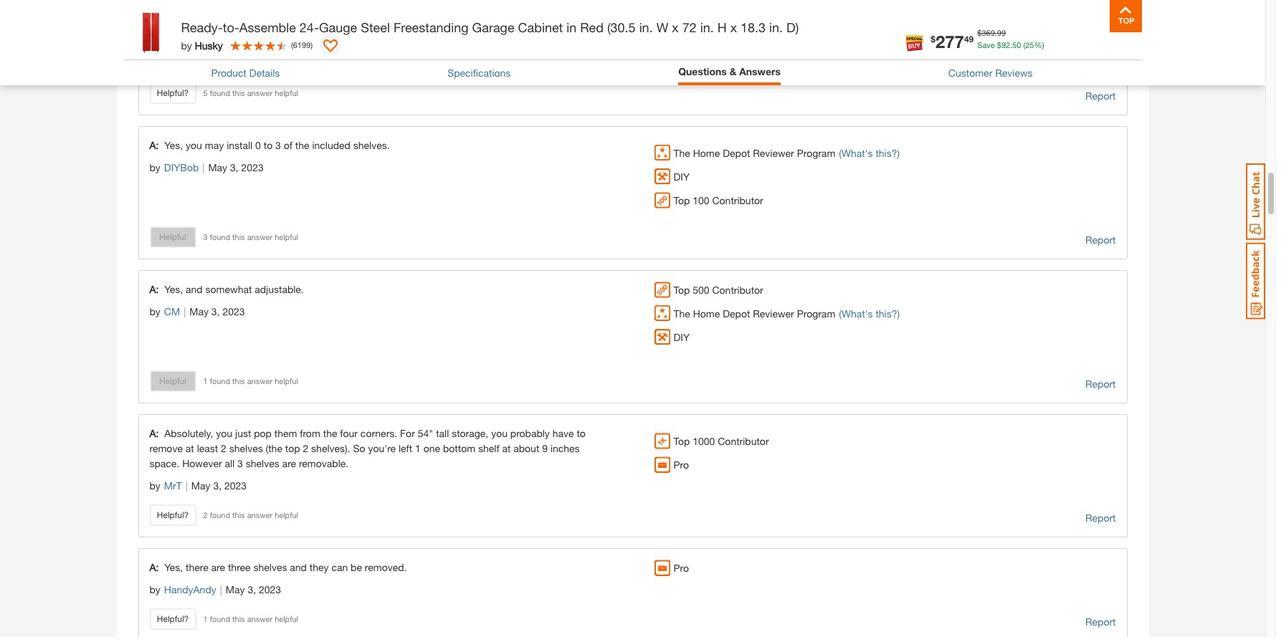 Task type: vqa. For each thing, say whether or not it's contained in the screenshot.
Top 500 Contributor button
yes



Task type: locate. For each thing, give the bounding box(es) containing it.
| for communityanswer
[[252, 58, 254, 70]]

0 horizontal spatial you
[[186, 139, 202, 152]]

report for top 1000 contributor
[[1086, 512, 1116, 524]]

steel
[[361, 19, 390, 35]]

by left husky
[[181, 39, 192, 51]]

1 vertical spatial depot
[[723, 307, 750, 320]]

1 the from the top
[[674, 147, 690, 159]]

diy down the top 500 contributor button
[[674, 331, 690, 343]]

3 this from the top
[[232, 377, 245, 386]]

the up shelves).
[[323, 428, 337, 440]]

0 vertical spatial helpful
[[159, 232, 186, 243]]

red
[[580, 19, 604, 35]]

diy button up top 100 contributor button
[[654, 169, 690, 185]]

1 helpful from the top
[[159, 232, 186, 243]]

product
[[211, 67, 247, 79]]

may for cm
[[189, 306, 209, 318]]

diybob
[[164, 162, 199, 174]]

helpful? button down the mrt button
[[149, 505, 196, 527]]

2 (what's from the top
[[839, 307, 873, 320]]

1 found from the top
[[210, 88, 230, 98]]

cm
[[164, 306, 180, 318]]

the down to- on the left top of the page
[[210, 35, 224, 48]]

are inside absolutely, you just pop them from the four corners. for 54" tall storage, you probably have to remove at least 2 shelves (the top 2 shelves). so you're left 1 one bottom shelf at about 9 inches space. however all 3 shelves are removable.
[[282, 458, 296, 470]]

found for mrt
[[210, 511, 230, 520]]

1 vertical spatial program
[[797, 307, 836, 320]]

(what's this?) link
[[839, 145, 900, 161], [839, 306, 900, 322]]

2 top from the top
[[674, 284, 690, 296]]

1 vertical spatial 3
[[203, 233, 208, 242]]

a:
[[149, 35, 159, 48], [149, 139, 159, 152], [149, 283, 159, 296], [149, 428, 164, 440], [149, 562, 159, 574]]

helpful
[[275, 88, 298, 98], [275, 233, 298, 242], [275, 377, 298, 386], [275, 511, 298, 520], [275, 615, 298, 624]]

5 found from the top
[[210, 615, 230, 624]]

helpful for by diybob | may 3, 2023
[[275, 233, 298, 242]]

0 horizontal spatial to
[[264, 139, 273, 152]]

2 found this answer helpful
[[203, 511, 298, 520]]

2 vertical spatial the
[[323, 428, 337, 440]]

2 helpful from the top
[[275, 233, 298, 242]]

3 yes, from the top
[[164, 283, 183, 296]]

0 vertical spatial helpful? button
[[149, 83, 196, 104]]

removable. down shelves).
[[299, 458, 349, 470]]

answer up a: yes, there are three shelves and they can be removed.
[[247, 511, 273, 520]]

2 horizontal spatial the
[[323, 428, 337, 440]]

( 6199 )
[[291, 40, 313, 49]]

depot up top 100 contributor
[[723, 147, 750, 159]]

top left 1000
[[674, 435, 690, 447]]

2 horizontal spatial you
[[491, 428, 508, 440]]

3, for by mrt | may 3, 2023
[[213, 480, 222, 492]]

5 answer from the top
[[247, 615, 273, 624]]

0 vertical spatial .
[[995, 28, 997, 37]]

4 a: from the top
[[149, 428, 164, 440]]

0 vertical spatial pro button
[[654, 457, 689, 473]]

1 report button from the top
[[1086, 88, 1116, 104]]

3 helpful? from the top
[[157, 614, 189, 625]]

4 answer from the top
[[247, 511, 273, 520]]

4 report button from the top
[[1086, 511, 1116, 527]]

pro
[[674, 459, 689, 471], [674, 562, 689, 574]]

of
[[198, 35, 207, 48], [284, 139, 292, 152]]

diy
[[674, 171, 690, 183], [674, 331, 690, 343]]

5 a: from the top
[[149, 562, 159, 574]]

1 vertical spatial diy button
[[654, 329, 690, 346]]

1 found this answer helpful up just at the bottom
[[203, 377, 298, 386]]

contributor for top 1000 contributor
[[718, 435, 769, 447]]

top button
[[1110, 0, 1142, 32]]

three
[[228, 562, 251, 574]]

1 a: from the top
[[149, 35, 159, 48]]

2 ( from the left
[[291, 40, 293, 49]]

to right have
[[577, 428, 586, 440]]

1 horizontal spatial $
[[977, 28, 982, 37]]

helpful up the "them"
[[275, 377, 298, 386]]

3 in. from the left
[[769, 19, 783, 35]]

about
[[514, 443, 539, 455]]

2 yes, from the top
[[164, 139, 183, 152]]

answer up adjustable.
[[247, 233, 273, 242]]

0 vertical spatial reviewer
[[753, 147, 794, 159]]

all
[[186, 35, 196, 48], [225, 458, 235, 470]]

removable. down 24-
[[280, 35, 330, 48]]

3, for by handyandy | may 3, 2023
[[248, 584, 256, 596]]

5
[[203, 88, 208, 98]]

0 horizontal spatial at
[[186, 443, 194, 455]]

2 answer from the top
[[247, 233, 273, 242]]

1 reviewer from the top
[[753, 147, 794, 159]]

$ down 99
[[997, 40, 1002, 49]]

this down by handyandy | may 3, 2023
[[232, 615, 245, 624]]

helpful? down the mrt button
[[157, 510, 189, 521]]

x right w
[[672, 19, 679, 35]]

a: left there on the bottom left of page
[[149, 562, 159, 574]]

2023 for by diybob | may 3, 2023
[[241, 162, 264, 174]]

answer
[[247, 88, 273, 98], [247, 233, 273, 242], [247, 377, 273, 386], [247, 511, 273, 520], [247, 615, 273, 624]]

helpful up a: yes, there are three shelves and they can be removed.
[[275, 511, 298, 520]]

report button for top 1000 contributor
[[1086, 511, 1116, 527]]

2023 down 0
[[241, 162, 264, 174]]

1 horizontal spatial x
[[730, 19, 737, 35]]

yes, up 'diybob'
[[164, 139, 183, 152]]

4 yes, from the top
[[164, 562, 183, 574]]

you left may
[[186, 139, 202, 152]]

in. left w
[[639, 19, 653, 35]]

shelves.
[[353, 139, 390, 152]]

2 down by mrt | may 3, 2023
[[203, 511, 208, 520]]

by left handyandy
[[149, 584, 160, 596]]

2 this from the top
[[232, 233, 245, 242]]

helpful button down the diybob button
[[149, 227, 196, 248]]

2 horizontal spatial are
[[282, 458, 296, 470]]

1 vertical spatial to
[[577, 428, 586, 440]]

all inside absolutely, you just pop them from the four corners. for 54" tall storage, you probably have to remove at least 2 shelves (the top 2 shelves). so you're left 1 one bottom shelf at about 9 inches space. however all 3 shelves are removable.
[[225, 458, 235, 470]]

3 right 0
[[275, 139, 281, 152]]

by for by diybob | may 3, 2023
[[149, 162, 160, 174]]

found for diybob
[[210, 233, 230, 242]]

2 a: from the top
[[149, 139, 159, 152]]

answer down the details
[[247, 88, 273, 98]]

helpful down the diybob button
[[159, 232, 186, 243]]

0 vertical spatial 3
[[275, 139, 281, 152]]

1 (what's this?) link from the top
[[839, 145, 900, 161]]

2 horizontal spatial $
[[997, 40, 1002, 49]]

handyandy
[[164, 584, 216, 596]]

0 horizontal spatial .
[[995, 28, 997, 37]]

1 horizontal spatial in.
[[700, 19, 714, 35]]

answer for by diybob | may 3, 2023
[[247, 233, 273, 242]]

2 horizontal spatial in.
[[769, 19, 783, 35]]

1 vertical spatial the
[[295, 139, 309, 152]]

0 vertical spatial diy
[[674, 171, 690, 183]]

x right h
[[730, 19, 737, 35]]

1 diy button from the top
[[654, 169, 690, 185]]

report button
[[1086, 88, 1116, 104], [1086, 233, 1116, 248], [1086, 377, 1116, 392], [1086, 511, 1116, 527], [1086, 615, 1116, 630]]

1 horizontal spatial are
[[263, 35, 277, 48]]

| right cm
[[184, 306, 186, 318]]

3 helpful? button from the top
[[149, 609, 196, 630]]

yes, down 'ready-'
[[164, 35, 183, 48]]

at
[[186, 443, 194, 455], [502, 443, 511, 455]]

in. left d)
[[769, 19, 783, 35]]

may
[[258, 58, 277, 70], [208, 162, 227, 174], [189, 306, 209, 318], [191, 480, 210, 492], [226, 584, 245, 596]]

this down product details
[[232, 88, 245, 98]]

1 vertical spatial diy
[[674, 331, 690, 343]]

1 found this answer helpful down by handyandy | may 3, 2023
[[203, 615, 298, 624]]

1 top from the top
[[674, 194, 690, 206]]

answer for by handyandy | may 3, 2023
[[247, 615, 273, 624]]

product details button
[[211, 65, 280, 80], [211, 65, 280, 80]]

4 found from the top
[[210, 511, 230, 520]]

diy up top 100 contributor button
[[674, 171, 690, 183]]

3, for by communityanswer | may 3, 2023
[[279, 58, 288, 70]]

they
[[310, 562, 329, 574]]

1 vertical spatial helpful?
[[157, 510, 189, 521]]

top 100 contributor
[[674, 194, 763, 206]]

0 vertical spatial (what's
[[839, 147, 873, 159]]

0 horizontal spatial are
[[211, 562, 225, 574]]

0 vertical spatial (what's this?) link
[[839, 145, 900, 161]]

a: up by diybob | may 3, 2023
[[149, 139, 159, 152]]

0 vertical spatial of
[[198, 35, 207, 48]]

1 ( from the left
[[1024, 40, 1026, 49]]

in. left h
[[700, 19, 714, 35]]

2 report button from the top
[[1086, 233, 1116, 248]]

1 vertical spatial reviewer
[[753, 307, 794, 320]]

contributor for top 500 contributor
[[712, 284, 763, 296]]

answer up pop
[[247, 377, 273, 386]]

by for by communityanswer | may 3, 2023
[[149, 58, 160, 70]]

0 vertical spatial helpful button
[[149, 227, 196, 248]]

| right 'diybob'
[[202, 162, 205, 174]]

may up 5 found this answer helpful
[[258, 58, 277, 70]]

helpful? button down handyandy button
[[149, 609, 196, 630]]

0 vertical spatial this?)
[[876, 147, 900, 159]]

$ right 49
[[977, 28, 982, 37]]

and left the they
[[290, 562, 307, 574]]

are
[[263, 35, 277, 48], [282, 458, 296, 470], [211, 562, 225, 574]]

2 horizontal spatial 2
[[303, 443, 308, 455]]

3 up a: yes, and somewhat adjustable.
[[203, 233, 208, 242]]

of right 0
[[284, 139, 292, 152]]

mrt
[[164, 480, 182, 492]]

2023 up 2 found this answer helpful
[[224, 480, 247, 492]]

customer reviews button
[[948, 65, 1033, 80], [948, 65, 1033, 80]]

1 vertical spatial contributor
[[712, 284, 763, 296]]

a: for a: yes, all of the shelves are removable.
[[149, 35, 159, 48]]

3, for by cm | may 3, 2023
[[211, 306, 220, 318]]

( right 50
[[1024, 40, 1026, 49]]

cabinet
[[518, 19, 563, 35]]

found up absolutely,
[[210, 377, 230, 386]]

home
[[693, 147, 720, 159], [693, 307, 720, 320]]

2 found from the top
[[210, 233, 230, 242]]

yes, for yes, you may install 0 to 3 of the included shelves.
[[164, 139, 183, 152]]

5 report from the top
[[1086, 616, 1116, 628]]

helpful down the details
[[275, 88, 298, 98]]

1 helpful? button from the top
[[149, 83, 196, 104]]

2 vertical spatial 3
[[237, 458, 243, 470]]

top 100 contributor button
[[654, 192, 763, 209]]

may down however
[[191, 480, 210, 492]]

1 horizontal spatial (
[[1024, 40, 1026, 49]]

(
[[1024, 40, 1026, 49], [291, 40, 293, 49]]

1 vertical spatial helpful button
[[149, 371, 196, 392]]

1 pro button from the top
[[654, 457, 689, 473]]

5 this from the top
[[232, 615, 245, 624]]

0 horizontal spatial (
[[291, 40, 293, 49]]

4 report from the top
[[1086, 512, 1116, 524]]

this
[[232, 88, 245, 98], [232, 233, 245, 242], [232, 377, 245, 386], [232, 511, 245, 520], [232, 615, 245, 624]]

1 horizontal spatial all
[[225, 458, 235, 470]]

4 helpful from the top
[[275, 511, 298, 520]]

this down by mrt | may 3, 2023
[[232, 511, 245, 520]]

0 vertical spatial helpful?
[[157, 88, 189, 98]]

all right however
[[225, 458, 235, 470]]

a: left by husky at the top left of the page
[[149, 35, 159, 48]]

tall
[[436, 428, 449, 440]]

report button for the home depot reviewer program
[[1086, 233, 1116, 248]]

1 vertical spatial removable.
[[299, 458, 349, 470]]

to
[[264, 139, 273, 152], [577, 428, 586, 440]]

(30.5
[[607, 19, 636, 35]]

this for handyandy
[[232, 615, 245, 624]]

1 horizontal spatial .
[[1010, 40, 1013, 49]]

top inside top 100 contributor button
[[674, 194, 690, 206]]

2 vertical spatial top
[[674, 435, 690, 447]]

top for top 100 contributor
[[674, 194, 690, 206]]

the up top 100 contributor button
[[674, 147, 690, 159]]

0 vertical spatial program
[[797, 147, 836, 159]]

top inside button
[[674, 284, 690, 296]]

| for handyandy
[[220, 584, 222, 596]]

the home depot reviewer program (what's this?)
[[674, 147, 900, 159], [674, 307, 900, 320]]

helpful for cm
[[159, 376, 186, 387]]

mrt button
[[164, 478, 182, 494]]

specifications button
[[448, 65, 511, 80], [448, 65, 511, 80]]

diy button
[[654, 169, 690, 185], [654, 329, 690, 346]]

3 top from the top
[[674, 435, 690, 447]]

1 helpful button from the top
[[149, 227, 196, 248]]

(the
[[266, 443, 282, 455]]

50
[[1013, 40, 1021, 49]]

shelves
[[227, 35, 260, 48], [229, 443, 263, 455], [246, 458, 279, 470], [253, 562, 287, 574]]

by for by mrt | may 3, 2023
[[149, 480, 160, 492]]

.
[[995, 28, 997, 37], [1010, 40, 1013, 49]]

yes, left there on the bottom left of page
[[164, 562, 183, 574]]

1 horizontal spatial 3
[[237, 458, 243, 470]]

0 vertical spatial removable.
[[280, 35, 330, 48]]

report button for top 500 contributor
[[1086, 377, 1116, 392]]

2 right least
[[221, 443, 226, 455]]

found up a: yes, and somewhat adjustable.
[[210, 233, 230, 242]]

0 vertical spatial home
[[693, 147, 720, 159]]

| right "mrt"
[[186, 480, 188, 492]]

and up by cm | may 3, 2023
[[186, 283, 203, 296]]

| right product
[[252, 58, 254, 70]]

1 vertical spatial top
[[674, 284, 690, 296]]

2 vertical spatial 1
[[203, 615, 208, 624]]

1 found this answer helpful
[[203, 377, 298, 386], [203, 615, 298, 624]]

1 home from the top
[[693, 147, 720, 159]]

report for top 500 contributor
[[1086, 378, 1116, 390]]

0 horizontal spatial $
[[931, 33, 936, 44]]

helpful button up absolutely,
[[149, 371, 196, 392]]

54"
[[418, 428, 433, 440]]

0 vertical spatial to
[[264, 139, 273, 152]]

1 report from the top
[[1086, 90, 1116, 102]]

1 right left
[[415, 443, 421, 455]]

0 horizontal spatial 2
[[203, 511, 208, 520]]

$ for 277
[[931, 33, 936, 44]]

99
[[997, 28, 1006, 37]]

helpful for by mrt | may 3, 2023
[[275, 511, 298, 520]]

0 vertical spatial depot
[[723, 147, 750, 159]]

report
[[1086, 90, 1116, 102], [1086, 234, 1116, 246], [1086, 378, 1116, 390], [1086, 512, 1116, 524], [1086, 616, 1116, 628]]

1 helpful? from the top
[[157, 88, 189, 98]]

2 report from the top
[[1086, 234, 1116, 246]]

3 inside absolutely, you just pop them from the four corners. for 54" tall storage, you probably have to remove at least 2 shelves (the top 2 shelves). so you're left 1 one bottom shelf at about 9 inches space. however all 3 shelves are removable.
[[237, 458, 243, 470]]

a: yes, there are three shelves and they can be removed.
[[149, 562, 407, 574]]

1 down by handyandy | may 3, 2023
[[203, 615, 208, 624]]

2023 for by mrt | may 3, 2023
[[224, 480, 247, 492]]

2023 for by communityanswer | may 3, 2023
[[291, 58, 313, 70]]

2 pro button from the top
[[654, 560, 689, 577]]

100
[[693, 194, 710, 206]]

$ left 49
[[931, 33, 936, 44]]

| for diybob
[[202, 162, 205, 174]]

0 horizontal spatial all
[[186, 35, 196, 48]]

2 helpful? from the top
[[157, 510, 189, 521]]

top 1000 contributor button
[[654, 433, 769, 450]]

by diybob | may 3, 2023
[[149, 162, 264, 174]]

a: for a: yes, you may install 0 to 3 of the included shelves.
[[149, 139, 159, 152]]

2 vertical spatial are
[[211, 562, 225, 574]]

0 vertical spatial top
[[674, 194, 690, 206]]

3 down just at the bottom
[[237, 458, 243, 470]]

1 vertical spatial are
[[282, 458, 296, 470]]

2 vertical spatial helpful?
[[157, 614, 189, 625]]

1 answer from the top
[[247, 88, 273, 98]]

helpful? left 5
[[157, 88, 189, 98]]

details
[[249, 67, 280, 79]]

2 home from the top
[[693, 307, 720, 320]]

helpful? button for handyandy
[[149, 609, 196, 630]]

2 helpful from the top
[[159, 376, 186, 387]]

1 helpful from the top
[[275, 88, 298, 98]]

3 report button from the top
[[1086, 377, 1116, 392]]

1 in. from the left
[[639, 19, 653, 35]]

1 vertical spatial home
[[693, 307, 720, 320]]

contributor
[[712, 194, 763, 206], [712, 284, 763, 296], [718, 435, 769, 447]]

in.
[[639, 19, 653, 35], [700, 19, 714, 35], [769, 19, 783, 35]]

found down by handyandy | may 3, 2023
[[210, 615, 230, 624]]

1 vertical spatial 1
[[415, 443, 421, 455]]

you up shelf
[[491, 428, 508, 440]]

all down 'ready-'
[[186, 35, 196, 48]]

1 vertical spatial all
[[225, 458, 235, 470]]

answer down by handyandy | may 3, 2023
[[247, 615, 273, 624]]

the inside absolutely, you just pop them from the four corners. for 54" tall storage, you probably have to remove at least 2 shelves (the top 2 shelves). so you're left 1 one bottom shelf at about 9 inches space. however all 3 shelves are removable.
[[323, 428, 337, 440]]

0 vertical spatial 1 found this answer helpful
[[203, 377, 298, 386]]

1 (what's from the top
[[839, 147, 873, 159]]

1 up absolutely,
[[203, 377, 208, 386]]

0 vertical spatial contributor
[[712, 194, 763, 206]]

by down the product image
[[149, 58, 160, 70]]

1 vertical spatial pro
[[674, 562, 689, 574]]

1 vertical spatial 1 found this answer helpful
[[203, 615, 298, 624]]

this up just at the bottom
[[232, 377, 245, 386]]

2023 down somewhat
[[223, 306, 245, 318]]

3 report from the top
[[1086, 378, 1116, 390]]

helpful button
[[149, 227, 196, 248], [149, 371, 196, 392]]

1 vertical spatial (what's this?) link
[[839, 306, 900, 322]]

by left cm
[[149, 306, 160, 318]]

found right 5
[[210, 88, 230, 98]]

top inside top 1000 contributor button
[[674, 435, 690, 447]]

removable. inside absolutely, you just pop them from the four corners. for 54" tall storage, you probably have to remove at least 2 shelves (the top 2 shelves). so you're left 1 one bottom shelf at about 9 inches space. however all 3 shelves are removable.
[[299, 458, 349, 470]]

may down may
[[208, 162, 227, 174]]

1 vertical spatial and
[[290, 562, 307, 574]]

found for handyandy
[[210, 615, 230, 624]]

may for diybob
[[208, 162, 227, 174]]

2023 for by handyandy | may 3, 2023
[[259, 584, 281, 596]]

0 vertical spatial diy button
[[654, 169, 690, 185]]

3 helpful from the top
[[275, 377, 298, 386]]

0 horizontal spatial the
[[210, 35, 224, 48]]

0 vertical spatial the
[[674, 147, 690, 159]]

contributor right 500
[[712, 284, 763, 296]]

0 horizontal spatial x
[[672, 19, 679, 35]]

contributor right 100
[[712, 194, 763, 206]]

home down the top 500 contributor button
[[693, 307, 720, 320]]

2 horizontal spatial 3
[[275, 139, 281, 152]]

you left just at the bottom
[[216, 428, 232, 440]]

depot down top 500 contributor
[[723, 307, 750, 320]]

2 helpful? button from the top
[[149, 505, 196, 527]]

answer for by mrt | may 3, 2023
[[247, 511, 273, 520]]

this?)
[[876, 147, 900, 159], [876, 307, 900, 320]]

0 vertical spatial and
[[186, 283, 203, 296]]

depot
[[723, 147, 750, 159], [723, 307, 750, 320]]

from
[[300, 428, 320, 440]]

0 vertical spatial the home depot reviewer program (what's this?)
[[674, 147, 900, 159]]

1 this from the top
[[232, 88, 245, 98]]

1 vertical spatial (what's
[[839, 307, 873, 320]]

included
[[312, 139, 351, 152]]

helpful? button for mrt
[[149, 505, 196, 527]]

$ inside $ 277 49
[[931, 33, 936, 44]]

top
[[674, 194, 690, 206], [674, 284, 690, 296], [674, 435, 690, 447]]

1 vertical spatial helpful? button
[[149, 505, 196, 527]]

home up 100
[[693, 147, 720, 159]]

1 depot from the top
[[723, 147, 750, 159]]

there
[[186, 562, 208, 574]]

2 vertical spatial helpful? button
[[149, 609, 196, 630]]

inches
[[551, 443, 580, 455]]

the down the top 500 contributor button
[[674, 307, 690, 320]]

1 yes, from the top
[[164, 35, 183, 48]]

1 vertical spatial the home depot reviewer program (what's this?)
[[674, 307, 900, 320]]

1 horizontal spatial at
[[502, 443, 511, 455]]

top left 500
[[674, 284, 690, 296]]

by left "mrt"
[[149, 480, 160, 492]]

x
[[672, 19, 679, 35], [730, 19, 737, 35]]

by for by cm | may 3, 2023
[[149, 306, 160, 318]]

1 horizontal spatial to
[[577, 428, 586, 440]]

3,
[[279, 58, 288, 70], [230, 162, 239, 174], [211, 306, 220, 318], [213, 480, 222, 492], [248, 584, 256, 596]]

3 a: from the top
[[149, 283, 159, 296]]

2 helpful button from the top
[[149, 371, 196, 392]]

helpful for by handyandy | may 3, 2023
[[275, 615, 298, 624]]

may right cm
[[189, 306, 209, 318]]

a: for a: yes, there are three shelves and they can be removed.
[[149, 562, 159, 574]]

found for communityanswer
[[210, 88, 230, 98]]

1 vertical spatial the
[[674, 307, 690, 320]]

diybob button
[[164, 160, 199, 176]]

helpful? button for communityanswer
[[149, 83, 196, 104]]

the left included
[[295, 139, 309, 152]]

are down assemble at the left
[[263, 35, 277, 48]]

1 vertical spatial helpful
[[159, 376, 186, 387]]

2 vertical spatial contributor
[[718, 435, 769, 447]]

this up somewhat
[[232, 233, 245, 242]]

a: up by cm | may 3, 2023
[[149, 283, 159, 296]]

helpful up absolutely,
[[159, 376, 186, 387]]

may for handyandy
[[226, 584, 245, 596]]

this for mrt
[[232, 511, 245, 520]]

are left three
[[211, 562, 225, 574]]

top left 100
[[674, 194, 690, 206]]

4 this from the top
[[232, 511, 245, 520]]

2 1 found this answer helpful from the top
[[203, 615, 298, 624]]

5 helpful from the top
[[275, 615, 298, 624]]

at down absolutely,
[[186, 443, 194, 455]]

pro button
[[654, 457, 689, 473], [654, 560, 689, 577]]

0 horizontal spatial and
[[186, 283, 203, 296]]

1 1 found this answer helpful from the top
[[203, 377, 298, 386]]

0 vertical spatial all
[[186, 35, 196, 48]]



Task type: describe. For each thing, give the bounding box(es) containing it.
1 this?) from the top
[[876, 147, 900, 159]]

install
[[227, 139, 253, 152]]

contributor for top 100 contributor
[[712, 194, 763, 206]]

&
[[730, 65, 737, 77]]

helpful button for cm
[[149, 371, 196, 392]]

3, for by diybob | may 3, 2023
[[230, 162, 239, 174]]

answer for by communityanswer | may 3, 2023
[[247, 88, 273, 98]]

shelves down to- on the left top of the page
[[227, 35, 260, 48]]

| for mrt
[[186, 480, 188, 492]]

1 vertical spatial of
[[284, 139, 292, 152]]

72
[[682, 19, 697, 35]]

6199
[[293, 40, 311, 49]]

for
[[400, 428, 415, 440]]

removed.
[[365, 562, 407, 574]]

2 reviewer from the top
[[753, 307, 794, 320]]

report for the home depot reviewer program
[[1086, 234, 1116, 246]]

5 found this answer helpful
[[203, 88, 298, 98]]

ready-
[[181, 19, 223, 35]]

one
[[424, 443, 440, 455]]

a: for a: yes, and somewhat adjustable.
[[149, 283, 159, 296]]

$ for 369
[[977, 28, 982, 37]]

1 horizontal spatial you
[[216, 428, 232, 440]]

0 horizontal spatial of
[[198, 35, 207, 48]]

2 program from the top
[[797, 307, 836, 320]]

1 inside absolutely, you just pop them from the four corners. for 54" tall storage, you probably have to remove at least 2 shelves (the top 2 shelves). so you're left 1 one bottom shelf at about 9 inches space. however all 3 shelves are removable.
[[415, 443, 421, 455]]

helpful? for handyandy
[[157, 614, 189, 625]]

500
[[693, 284, 710, 296]]

)
[[311, 40, 313, 49]]

shelves).
[[311, 443, 350, 455]]

shelves right three
[[253, 562, 287, 574]]

1 x from the left
[[672, 19, 679, 35]]

storage,
[[452, 428, 488, 440]]

probably
[[510, 428, 550, 440]]

absolutely,
[[164, 428, 213, 440]]

remove
[[149, 443, 183, 455]]

product image image
[[127, 7, 174, 54]]

display image
[[323, 39, 338, 54]]

1 vertical spatial .
[[1010, 40, 1013, 49]]

a: yes, you may install 0 to 3 of the included shelves.
[[149, 139, 390, 152]]

reviews
[[995, 67, 1033, 79]]

2 the home depot reviewer program (what's this?) from the top
[[674, 307, 900, 320]]

1 horizontal spatial 2
[[221, 443, 226, 455]]

handyandy button
[[164, 582, 216, 598]]

0 horizontal spatial 3
[[203, 233, 208, 242]]

2 diy button from the top
[[654, 329, 690, 346]]

top
[[285, 443, 300, 455]]

helpful for diybob
[[159, 232, 186, 243]]

helpful button for diybob
[[149, 227, 196, 248]]

2 the from the top
[[674, 307, 690, 320]]

3 found from the top
[[210, 377, 230, 386]]

left
[[399, 443, 412, 455]]

18.3
[[741, 19, 766, 35]]

live chat image
[[1246, 163, 1266, 240]]

you're
[[368, 443, 396, 455]]

yes, for yes, all of the shelves are removable.
[[164, 35, 183, 48]]

may for communityanswer
[[258, 58, 277, 70]]

gauge
[[319, 19, 357, 35]]

questions
[[678, 65, 727, 77]]

communityanswer
[[164, 58, 248, 70]]

top for top 1000 contributor
[[674, 435, 690, 447]]

husky
[[195, 39, 223, 51]]

by for by husky
[[181, 39, 192, 51]]

0 vertical spatial 1
[[203, 377, 208, 386]]

369
[[982, 28, 995, 37]]

helpful for by communityanswer | may 3, 2023
[[275, 88, 298, 98]]

specifications
[[448, 67, 511, 79]]

shelves down (the
[[246, 458, 279, 470]]

save
[[977, 40, 995, 49]]

by cm | may 3, 2023
[[149, 306, 245, 318]]

customer reviews
[[948, 67, 1033, 79]]

absolutely, you just pop them from the four corners. for 54" tall storage, you probably have to remove at least 2 shelves (the top 2 shelves). so you're left 1 one bottom shelf at about 9 inches space. however all 3 shelves are removable.
[[149, 428, 586, 470]]

1 program from the top
[[797, 147, 836, 159]]

just
[[235, 428, 251, 440]]

this for diybob
[[232, 233, 245, 242]]

freestanding
[[394, 19, 469, 35]]

shelf
[[478, 443, 499, 455]]

questions & answers
[[678, 65, 781, 77]]

have
[[553, 428, 574, 440]]

49
[[964, 33, 974, 44]]

2 x from the left
[[730, 19, 737, 35]]

1 pro from the top
[[674, 459, 689, 471]]

to inside absolutely, you just pop them from the four corners. for 54" tall storage, you probably have to remove at least 2 shelves (the top 2 shelves). so you're left 1 one bottom shelf at about 9 inches space. however all 3 shelves are removable.
[[577, 428, 586, 440]]

ready-to-assemble 24-gauge steel freestanding garage cabinet in red (30.5 in. w x 72 in. h x 18.3 in. d)
[[181, 19, 799, 35]]

$ 277 49
[[931, 31, 974, 51]]

communityanswer button
[[164, 56, 248, 72]]

by husky
[[181, 39, 223, 51]]

2 depot from the top
[[723, 307, 750, 320]]

can
[[332, 562, 348, 574]]

1000
[[693, 435, 715, 447]]

garage
[[472, 19, 515, 35]]

in
[[567, 19, 577, 35]]

w
[[657, 19, 668, 35]]

corners.
[[361, 428, 397, 440]]

3 answer from the top
[[247, 377, 273, 386]]

answers
[[739, 65, 781, 77]]

%)
[[1034, 40, 1044, 49]]

by mrt | may 3, 2023
[[149, 480, 247, 492]]

a: yes, and somewhat adjustable.
[[149, 283, 304, 296]]

pop
[[254, 428, 272, 440]]

0 vertical spatial the
[[210, 35, 224, 48]]

1 diy from the top
[[674, 171, 690, 183]]

so
[[353, 443, 365, 455]]

( inside $ 369 . 99 save $ 92 . 50 ( 25 %)
[[1024, 40, 1026, 49]]

3 found this answer helpful
[[203, 233, 298, 242]]

1 at from the left
[[186, 443, 194, 455]]

2 in. from the left
[[700, 19, 714, 35]]

top 1000 contributor
[[674, 435, 769, 447]]

yes, for yes, and somewhat adjustable.
[[164, 283, 183, 296]]

bottom
[[443, 443, 475, 455]]

top for top 500 contributor
[[674, 284, 690, 296]]

them
[[274, 428, 297, 440]]

helpful? for communityanswer
[[157, 88, 189, 98]]

0
[[255, 139, 261, 152]]

9
[[542, 443, 548, 455]]

a: yes, all of the shelves are removable.
[[149, 35, 330, 48]]

1 the home depot reviewer program (what's this?) from the top
[[674, 147, 900, 159]]

| for cm
[[184, 306, 186, 318]]

feedback link image
[[1246, 242, 1266, 320]]

assemble
[[239, 19, 296, 35]]

2 this?) from the top
[[876, 307, 900, 320]]

h
[[717, 19, 727, 35]]

a: for a:
[[149, 428, 164, 440]]

92
[[1002, 40, 1010, 49]]

d)
[[787, 19, 799, 35]]

1 horizontal spatial the
[[295, 139, 309, 152]]

may for mrt
[[191, 480, 210, 492]]

2023 for by cm | may 3, 2023
[[223, 306, 245, 318]]

product details
[[211, 67, 280, 79]]

space.
[[149, 458, 179, 470]]

shelves down just at the bottom
[[229, 443, 263, 455]]

be
[[351, 562, 362, 574]]

2 at from the left
[[502, 443, 511, 455]]

5 report button from the top
[[1086, 615, 1116, 630]]

2 (what's this?) link from the top
[[839, 306, 900, 322]]

may
[[205, 139, 224, 152]]

adjustable.
[[255, 283, 304, 296]]

by for by handyandy | may 3, 2023
[[149, 584, 160, 596]]

yes, for yes, there are three shelves and they can be removed.
[[164, 562, 183, 574]]

2 diy from the top
[[674, 331, 690, 343]]

25
[[1026, 40, 1034, 49]]

top 500 contributor
[[674, 284, 763, 296]]

customer
[[948, 67, 993, 79]]

this for communityanswer
[[232, 88, 245, 98]]

1 horizontal spatial and
[[290, 562, 307, 574]]

top 500 contributor button
[[654, 282, 763, 298]]

four
[[340, 428, 358, 440]]

somewhat
[[205, 283, 252, 296]]

2 pro from the top
[[674, 562, 689, 574]]

helpful? for mrt
[[157, 510, 189, 521]]

0 vertical spatial are
[[263, 35, 277, 48]]



